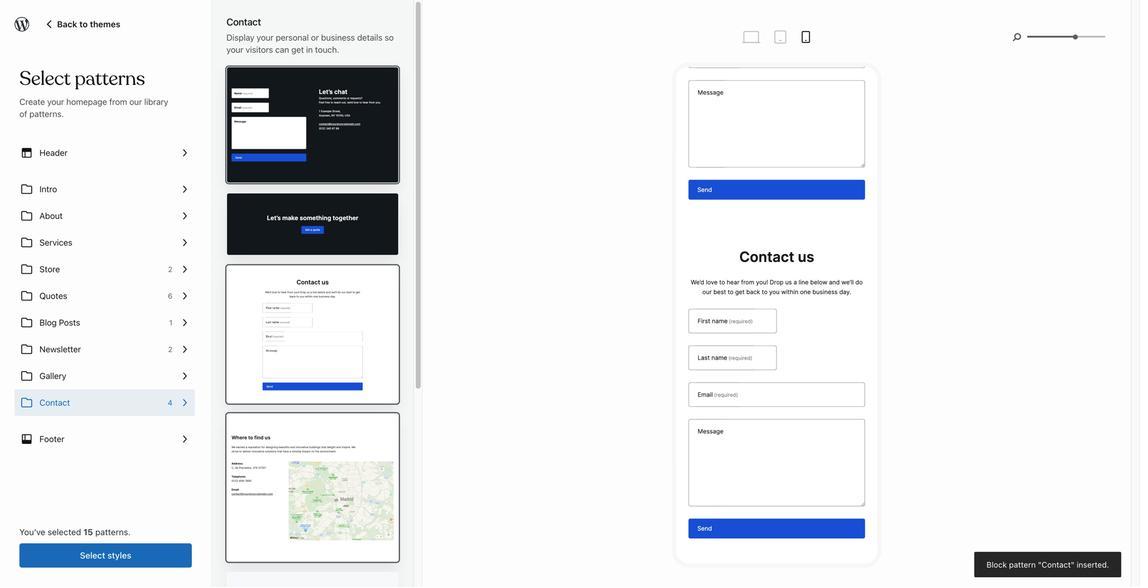 Task type: locate. For each thing, give the bounding box(es) containing it.
patterns. up the styles on the bottom left
[[95, 528, 131, 538]]

services
[[39, 238, 72, 248]]

0 horizontal spatial your
[[47, 97, 64, 107]]

patterns.
[[29, 109, 64, 119], [95, 528, 131, 538]]

contact
[[226, 16, 261, 28], [39, 398, 70, 408]]

our
[[129, 97, 142, 107]]

personal
[[276, 32, 309, 43]]

contact up display
[[226, 16, 261, 28]]

your down display
[[226, 45, 243, 55]]

back
[[57, 19, 77, 29]]

back to themes
[[57, 19, 120, 29]]

contact for contact display your personal or business details so your visitors can get in touch.
[[226, 16, 261, 28]]

1 vertical spatial 2
[[168, 345, 172, 354]]

block
[[987, 561, 1007, 570]]

2 up 6 at left
[[168, 265, 172, 274]]

0 vertical spatial 2
[[168, 265, 172, 274]]

select styles button
[[19, 544, 192, 568]]

select down the 15
[[80, 551, 105, 561]]

0 vertical spatial select
[[19, 66, 71, 91]]

0 vertical spatial your
[[257, 32, 274, 43]]

0 vertical spatial contact image
[[227, 266, 273, 303]]

contact down gallery
[[39, 398, 70, 408]]

touch.
[[315, 45, 339, 55]]

library
[[144, 97, 168, 107]]

list
[[15, 140, 195, 453]]

themes
[[90, 19, 120, 29]]

contact inside list item
[[39, 398, 70, 408]]

2 vertical spatial your
[[47, 97, 64, 107]]

1 horizontal spatial your
[[226, 45, 243, 55]]

your
[[257, 32, 274, 43], [226, 45, 243, 55], [47, 97, 64, 107]]

select inside button
[[80, 551, 105, 561]]

patterns
[[75, 66, 145, 91]]

you've selected 15 patterns.
[[19, 528, 131, 538]]

intro button
[[15, 176, 195, 203]]

blog
[[39, 318, 57, 328]]

footer button
[[15, 426, 195, 453]]

contact with form on the left image
[[227, 67, 273, 98]]

select
[[19, 66, 71, 91], [80, 551, 105, 561]]

select for patterns
[[19, 66, 71, 91]]

contact for contact
[[39, 398, 70, 408]]

block pattern "contact" inserted. button
[[975, 552, 1122, 578]]

back to themes button
[[44, 16, 120, 31]]

1 vertical spatial contact
[[39, 398, 70, 408]]

15
[[83, 528, 93, 538]]

you've
[[19, 528, 45, 538]]

1 vertical spatial contact image
[[227, 573, 273, 588]]

your inside select patterns create your homepage from our library of patterns.
[[47, 97, 64, 107]]

patterns. down 'create'
[[29, 109, 64, 119]]

1 2 from the top
[[168, 265, 172, 274]]

2 down 1
[[168, 345, 172, 354]]

get
[[291, 45, 304, 55]]

your right 'create'
[[47, 97, 64, 107]]

0 horizontal spatial contact
[[39, 398, 70, 408]]

0 horizontal spatial patterns.
[[29, 109, 64, 119]]

0 vertical spatial contact
[[226, 16, 261, 28]]

select inside select patterns create your homepage from our library of patterns.
[[19, 66, 71, 91]]

footer
[[39, 434, 64, 444]]

contact inside contact display your personal or business details so your visitors can get in touch.
[[226, 16, 261, 28]]

2 2 from the top
[[168, 345, 172, 354]]

2
[[168, 265, 172, 274], [168, 345, 172, 354]]

1 vertical spatial your
[[226, 45, 243, 55]]

0 vertical spatial patterns.
[[29, 109, 64, 119]]

1 vertical spatial patterns.
[[95, 528, 131, 538]]

intro
[[39, 184, 57, 194]]

or
[[311, 32, 319, 43]]

quotes
[[39, 291, 67, 301]]

blog posts
[[39, 318, 80, 328]]

1 horizontal spatial contact
[[226, 16, 261, 28]]

1 vertical spatial select
[[80, 551, 105, 561]]

details
[[357, 32, 382, 43]]

select up 'create'
[[19, 66, 71, 91]]

1 horizontal spatial select
[[80, 551, 105, 561]]

0 horizontal spatial select
[[19, 66, 71, 91]]

contact image
[[227, 266, 273, 303], [227, 573, 273, 588]]

so
[[385, 32, 394, 43]]

your up visitors
[[257, 32, 274, 43]]



Task type: describe. For each thing, give the bounding box(es) containing it.
can
[[275, 45, 289, 55]]

header
[[39, 148, 68, 158]]

2 for store
[[168, 265, 172, 274]]

desktop image
[[740, 26, 762, 48]]

create
[[19, 97, 45, 107]]

visitors
[[246, 45, 273, 55]]

from
[[109, 97, 127, 107]]

selected
[[48, 528, 81, 538]]

1 contact image from the top
[[227, 266, 273, 303]]

2 for newsletter
[[168, 345, 172, 354]]

pattern
[[1009, 561, 1036, 570]]

styles
[[107, 551, 131, 561]]

block pattern "contact" inserted.
[[987, 561, 1109, 570]]

newsletter
[[39, 345, 81, 355]]

select styles
[[80, 551, 131, 561]]

of
[[19, 109, 27, 119]]

1 horizontal spatial patterns.
[[95, 528, 131, 538]]

in
[[306, 45, 313, 55]]

select for styles
[[80, 551, 105, 561]]

patterns. inside select patterns create your homepage from our library of patterns.
[[29, 109, 64, 119]]

phone image
[[799, 30, 813, 44]]

block patterns list box
[[226, 67, 399, 588]]

contact list item
[[15, 390, 195, 417]]

homepage
[[66, 97, 107, 107]]

6
[[168, 292, 172, 301]]

display
[[226, 32, 254, 43]]

to
[[79, 19, 88, 29]]

about button
[[15, 203, 195, 230]]

list containing header
[[15, 140, 195, 453]]

call to action with background image
[[227, 194, 273, 210]]

4
[[168, 399, 172, 407]]

about
[[39, 211, 63, 221]]

2 horizontal spatial your
[[257, 32, 274, 43]]

"contact"
[[1038, 561, 1075, 570]]

business
[[321, 32, 355, 43]]

header button
[[15, 140, 195, 166]]

store
[[39, 264, 60, 274]]

inserted.
[[1077, 561, 1109, 570]]

1
[[169, 319, 172, 327]]

2 contact image from the top
[[227, 573, 273, 588]]

contact info with map image
[[227, 414, 273, 454]]

tablet image
[[773, 30, 788, 44]]

gallery button
[[15, 363, 195, 390]]

posts
[[59, 318, 80, 328]]

gallery
[[39, 371, 66, 381]]

contact display your personal or business details so your visitors can get in touch.
[[226, 16, 394, 55]]

select patterns create your homepage from our library of patterns.
[[19, 66, 168, 119]]

services button
[[15, 230, 195, 256]]



Task type: vqa. For each thing, say whether or not it's contained in the screenshot.
main content
no



